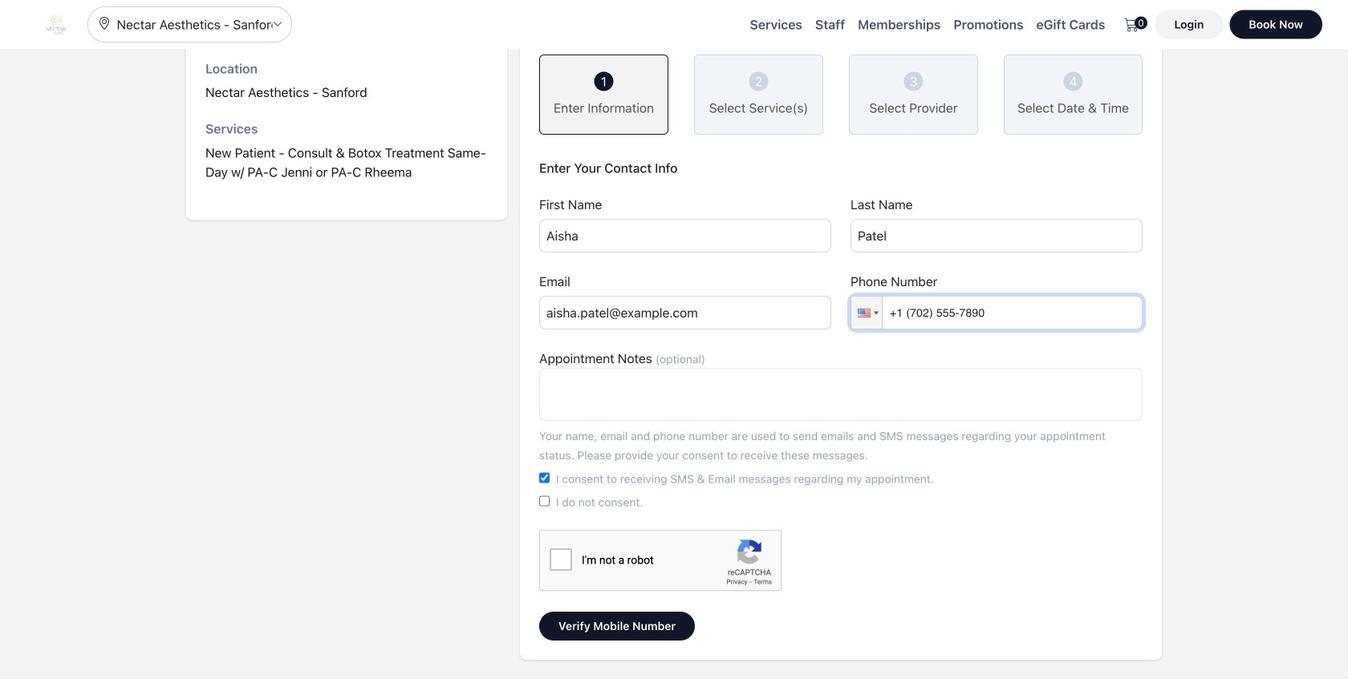 Task type: locate. For each thing, give the bounding box(es) containing it.
None checkbox
[[539, 496, 550, 507]]

Enter First Name text field
[[539, 219, 831, 253]]

None text field
[[539, 368, 1143, 421]]

1 (702) 123-4567 telephone field
[[851, 296, 1143, 330]]

geo alt image
[[98, 17, 111, 30]]

None checkbox
[[539, 473, 550, 484]]



Task type: describe. For each thing, give the bounding box(es) containing it.
Enter Last Name text field
[[851, 219, 1143, 253]]

sitelogo image
[[39, 9, 75, 40]]

Enter Email text field
[[539, 296, 831, 330]]

united states: + 1 image
[[874, 312, 879, 315]]

cart3 image
[[1125, 17, 1139, 32]]



